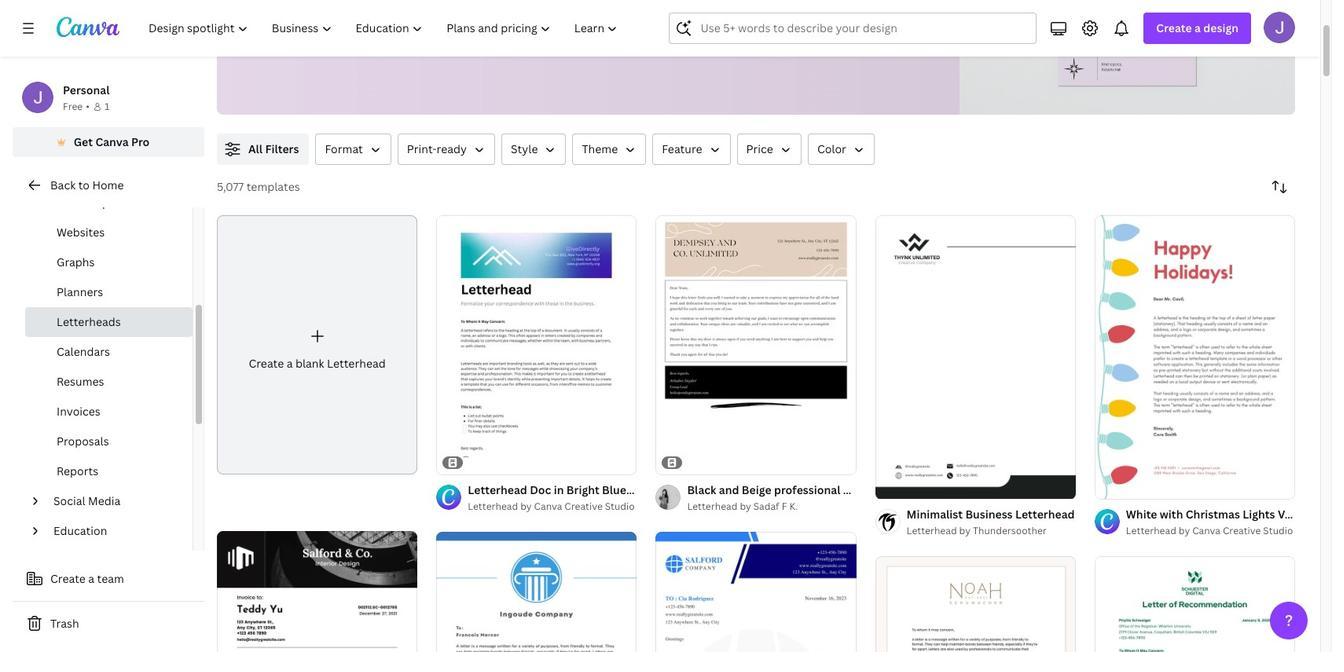 Task type: locate. For each thing, give the bounding box(es) containing it.
get
[[74, 134, 93, 149]]

a for create a design
[[1195, 20, 1201, 35]]

theme
[[582, 142, 618, 156]]

Sort by button
[[1264, 171, 1296, 203]]

create inside dropdown button
[[1157, 20, 1192, 35]]

monochromatic simple invoice image
[[217, 532, 418, 652]]

0 vertical spatial templates
[[644, 0, 706, 10]]

create a blank letterhead
[[249, 356, 386, 371]]

0 horizontal spatial creative
[[565, 500, 603, 513]]

1 vertical spatial with
[[524, 13, 550, 31]]

templates up the tools. on the top right of page
[[644, 0, 706, 10]]

0 vertical spatial letterhead by canva creative studio link
[[468, 499, 637, 515]]

0 horizontal spatial letterhead by canva creative studio link
[[468, 499, 637, 515]]

1 horizontal spatial templates
[[644, 0, 706, 10]]

brand
[[485, 13, 521, 31]]

2 horizontal spatial canva
[[1193, 524, 1221, 538]]

to up "readily" at top left
[[346, 0, 359, 10]]

team
[[97, 572, 124, 586]]

proposals link
[[25, 427, 193, 457]]

0 horizontal spatial canva
[[95, 134, 129, 149]]

create left blank
[[249, 356, 284, 371]]

with
[[471, 0, 497, 10], [524, 13, 550, 31], [1160, 507, 1183, 522]]

and-
[[608, 13, 636, 31]]

1 vertical spatial canva
[[534, 500, 562, 513]]

1
[[104, 100, 109, 113]]

None search field
[[669, 13, 1037, 44]]

color button
[[808, 134, 875, 165]]

2 vertical spatial with
[[1160, 507, 1183, 522]]

2 vertical spatial create
[[50, 572, 86, 586]]

create left the team
[[50, 572, 86, 586]]

create a team button
[[13, 564, 204, 595]]

1 vertical spatial creative
[[1223, 524, 1261, 538]]

1 horizontal spatial canva
[[534, 500, 562, 513]]

0 horizontal spatial with
[[471, 0, 497, 10]]

format
[[325, 142, 363, 156]]

by
[[521, 500, 532, 513], [740, 500, 751, 513], [960, 524, 971, 538], [1179, 524, 1190, 538]]

1 vertical spatial your
[[454, 13, 482, 31]]

canva inside button
[[95, 134, 129, 149]]

2 vertical spatial canva
[[1193, 524, 1221, 538]]

1 vertical spatial studio
[[1264, 524, 1293, 538]]

business
[[966, 507, 1013, 522]]

minimalist business letterhead letterhead by thundersoother
[[907, 507, 1075, 538]]

with right white
[[1160, 507, 1183, 522]]

letters
[[303, 0, 343, 10]]

1 horizontal spatial creative
[[1223, 524, 1261, 538]]

whole
[[372, 0, 408, 10]]

readily
[[321, 13, 362, 31]]

1 horizontal spatial studio
[[1264, 524, 1293, 538]]

back to home
[[50, 178, 124, 193]]

letterhead by canva creative studio link
[[468, 499, 637, 515], [1126, 524, 1296, 539]]

mind
[[57, 195, 83, 210]]

1 horizontal spatial your
[[454, 13, 482, 31]]

get canva pro button
[[13, 127, 204, 157]]

2 horizontal spatial with
[[1160, 507, 1183, 522]]

0 horizontal spatial your
[[272, 0, 300, 10]]

a left design
[[1195, 20, 1201, 35]]

print-
[[407, 142, 437, 156]]

mind maps link
[[25, 188, 193, 218]]

1 vertical spatial templates
[[247, 179, 300, 194]]

creative
[[565, 500, 603, 513], [1223, 524, 1261, 538]]

f
[[782, 500, 787, 513]]

invoices
[[57, 404, 100, 419]]

1 horizontal spatial letterhead by canva creative studio link
[[1126, 524, 1296, 539]]

1 vertical spatial to
[[438, 13, 451, 31]]

2 horizontal spatial create
[[1157, 20, 1192, 35]]

price
[[747, 142, 773, 156]]

letterhead
[[327, 356, 386, 371], [468, 500, 518, 513], [687, 500, 738, 513], [1016, 507, 1075, 522], [907, 524, 957, 538], [1126, 524, 1177, 538]]

reports
[[57, 464, 98, 479]]

chr
[[1316, 507, 1332, 522]]

0 vertical spatial studio
[[605, 500, 635, 513]]

by inside minimalist business letterhead letterhead by thundersoother
[[960, 524, 971, 538]]

resumes
[[57, 374, 104, 389]]

to up mind maps
[[78, 178, 90, 193]]

letterhead by canva creative studio link for dark green light green monochrome postgraduate program letter of recommendation image
[[1126, 524, 1296, 539]]

trash link
[[13, 608, 204, 640]]

create left design
[[1157, 20, 1192, 35]]

5,077
[[217, 179, 244, 194]]

create a blank letterhead link
[[217, 215, 418, 475]]

your down level
[[454, 13, 482, 31]]

back
[[50, 178, 76, 193]]

resumes link
[[25, 367, 193, 397]]

your up you
[[272, 0, 300, 10]]

that
[[242, 13, 267, 31]]

education
[[53, 524, 107, 538]]

1 horizontal spatial create
[[249, 356, 284, 371]]

create for create a team
[[50, 572, 86, 586]]

print-ready
[[407, 142, 467, 156]]

studio inside white with christmas lights vector chr letterhead by canva creative studio
[[1264, 524, 1293, 538]]

sadaf
[[754, 500, 780, 513]]

a for create a blank letterhead
[[287, 356, 293, 371]]

with down canva's
[[524, 13, 550, 31]]

feature button
[[653, 134, 731, 165]]

0 vertical spatial canva
[[95, 134, 129, 149]]

studio
[[605, 500, 635, 513], [1264, 524, 1293, 538]]

thundersoother
[[973, 524, 1047, 538]]

create inside button
[[50, 572, 86, 586]]

0 horizontal spatial studio
[[605, 500, 635, 513]]

a left blank
[[287, 356, 293, 371]]

feature
[[662, 142, 702, 156]]

0 vertical spatial with
[[471, 0, 497, 10]]

to down level
[[438, 13, 451, 31]]

letterhead by thundersoother link
[[907, 524, 1075, 539]]

canva inside white with christmas lights vector chr letterhead by canva creative studio
[[1193, 524, 1221, 538]]

home
[[92, 178, 124, 193]]

create
[[1157, 20, 1192, 35], [249, 356, 284, 371], [50, 572, 86, 586]]

0 vertical spatial create
[[1157, 20, 1192, 35]]

with up brand
[[471, 0, 497, 10]]

0 horizontal spatial create
[[50, 572, 86, 586]]

a left the team
[[88, 572, 94, 586]]

blue white minimalist logo lawfirm letterhead image
[[436, 532, 637, 652]]

1 vertical spatial create
[[249, 356, 284, 371]]

0 vertical spatial creative
[[565, 500, 603, 513]]

templates down all filters
[[247, 179, 300, 194]]

2 vertical spatial to
[[78, 178, 90, 193]]

letterhead templates image
[[960, 0, 1296, 115], [1059, 0, 1197, 86]]

templates
[[644, 0, 706, 10], [247, 179, 300, 194]]

christmas
[[1186, 507, 1240, 522]]

to
[[346, 0, 359, 10], [438, 13, 451, 31], [78, 178, 90, 193]]

letterhead by sadaf f k.
[[687, 500, 798, 513]]

Search search field
[[701, 13, 1027, 43]]

2 letterhead templates image from the left
[[1059, 0, 1197, 86]]

letterhead by canva creative studio link for blue white minimalist logo lawfirm letterhead
[[468, 499, 637, 515]]

calendars link
[[25, 337, 193, 367]]

top level navigation element
[[138, 13, 632, 44]]

with inside white with christmas lights vector chr letterhead by canva creative studio
[[1160, 507, 1183, 522]]

websites
[[57, 225, 105, 240]]

minimalist business letterhead image
[[875, 216, 1076, 499]]

a inside button
[[88, 572, 94, 586]]

proposals
[[57, 434, 109, 449]]

design
[[1204, 20, 1239, 35]]

drag-
[[577, 13, 608, 31]]

drop
[[636, 13, 665, 31]]

letterhead
[[578, 0, 641, 10]]

by inside white with christmas lights vector chr letterhead by canva creative studio
[[1179, 524, 1190, 538]]

a inside dropdown button
[[1195, 20, 1201, 35]]

can
[[296, 13, 318, 31]]

your
[[272, 0, 300, 10], [454, 13, 482, 31]]

1 vertical spatial letterhead by canva creative studio link
[[1126, 524, 1296, 539]]

white & blue formal company letterhead image
[[656, 532, 857, 652]]

graphs link
[[25, 248, 193, 278]]

0 vertical spatial to
[[346, 0, 359, 10]]

a left whole
[[362, 0, 369, 10]]



Task type: vqa. For each thing, say whether or not it's contained in the screenshot.
magic for Magic Recommendations
no



Task type: describe. For each thing, give the bounding box(es) containing it.
you
[[270, 13, 293, 31]]

take your letters to a whole new level with canva's free letterhead templates that you can readily personalize to your brand with our drag-and-drop tools.
[[242, 0, 706, 31]]

media
[[88, 494, 121, 509]]

create a team
[[50, 572, 124, 586]]

free •
[[63, 100, 90, 113]]

personalize
[[365, 13, 435, 31]]

0 horizontal spatial to
[[78, 178, 90, 193]]

white with christmas lights vector chr link
[[1126, 506, 1332, 524]]

filters
[[265, 142, 299, 156]]

new
[[411, 0, 436, 10]]

ready
[[437, 142, 467, 156]]

personal
[[63, 83, 110, 97]]

social media link
[[47, 487, 183, 516]]

all
[[248, 142, 263, 156]]

create for create a design
[[1157, 20, 1192, 35]]

create for create a blank letterhead
[[249, 356, 284, 371]]

vector
[[1278, 507, 1314, 522]]

mind maps
[[57, 195, 115, 210]]

letterhead inside white with christmas lights vector chr letterhead by canva creative studio
[[1126, 524, 1177, 538]]

letterhead doc in bright blue bright purple classic professional style image
[[436, 215, 637, 475]]

white with christmas lights vector christmas letterhead image
[[1095, 216, 1296, 499]]

planners
[[57, 285, 103, 300]]

theme button
[[573, 134, 646, 165]]

black and beige professional minimalist business letterhead doc image
[[656, 215, 857, 475]]

1 horizontal spatial with
[[524, 13, 550, 31]]

invoices link
[[25, 397, 193, 427]]

templates inside take your letters to a whole new level with canva's free letterhead templates that you can readily personalize to your brand with our drag-and-drop tools.
[[644, 0, 706, 10]]

minimalist
[[907, 507, 963, 522]]

format button
[[316, 134, 391, 165]]

minimalist business letterhead link
[[907, 506, 1075, 524]]

all filters button
[[217, 134, 309, 165]]

all filters
[[248, 142, 299, 156]]

2 horizontal spatial to
[[438, 13, 451, 31]]

1 horizontal spatial to
[[346, 0, 359, 10]]

print-ready button
[[398, 134, 495, 165]]

creative inside white with christmas lights vector chr letterhead by canva creative studio
[[1223, 524, 1261, 538]]

creative inside letterhead by canva creative studio link
[[565, 500, 603, 513]]

create a blank letterhead element
[[217, 215, 418, 475]]

white with christmas lights vector chr letterhead by canva creative studio
[[1126, 507, 1332, 538]]

create a design button
[[1144, 13, 1252, 44]]

5,077 templates
[[217, 179, 300, 194]]

jacob simon image
[[1264, 12, 1296, 43]]

price button
[[737, 134, 802, 165]]

letterhead by canva creative studio
[[468, 500, 635, 513]]

letterheads
[[57, 314, 121, 329]]

0 horizontal spatial templates
[[247, 179, 300, 194]]

maps
[[86, 195, 115, 210]]

style button
[[502, 134, 566, 165]]

a for create a team
[[88, 572, 94, 586]]

our
[[553, 13, 574, 31]]

websites link
[[25, 218, 193, 248]]

reports link
[[25, 457, 193, 487]]

lights
[[1243, 507, 1276, 522]]

level
[[439, 0, 468, 10]]

trash
[[50, 616, 79, 631]]

•
[[86, 100, 90, 113]]

free
[[63, 100, 83, 113]]

k.
[[790, 500, 798, 513]]

get canva pro
[[74, 134, 150, 149]]

dark green light green monochrome postgraduate program letter of recommendation image
[[1095, 557, 1296, 652]]

modern neutral personal brand professional business letterhead image
[[875, 557, 1076, 652]]

canva's
[[501, 0, 547, 10]]

back to home link
[[13, 170, 204, 201]]

a inside take your letters to a whole new level with canva's free letterhead templates that you can readily personalize to your brand with our drag-and-drop tools.
[[362, 0, 369, 10]]

letterhead by sadaf f k. link
[[687, 499, 857, 515]]

planners link
[[25, 278, 193, 307]]

social
[[53, 494, 85, 509]]

white
[[1126, 507, 1158, 522]]

create a design
[[1157, 20, 1239, 35]]

1 letterhead templates image from the left
[[960, 0, 1296, 115]]

calendars
[[57, 344, 110, 359]]

free
[[550, 0, 575, 10]]

social media
[[53, 494, 121, 509]]

blank
[[296, 356, 324, 371]]

color
[[817, 142, 847, 156]]

graphs
[[57, 255, 95, 270]]

take
[[242, 0, 269, 10]]

tools.
[[668, 13, 702, 31]]

education link
[[47, 516, 183, 546]]

pro
[[131, 134, 150, 149]]

style
[[511, 142, 538, 156]]

0 vertical spatial your
[[272, 0, 300, 10]]



